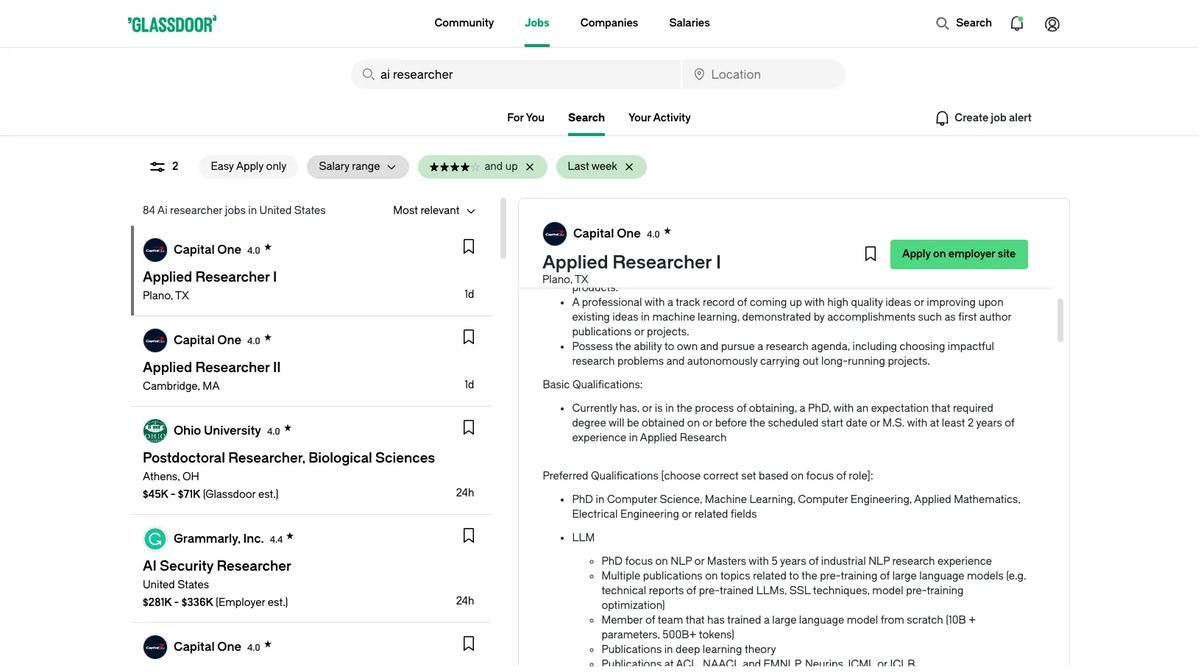 Task type: describe. For each thing, give the bounding box(es) containing it.
0 horizontal spatial pre-
[[699, 585, 720, 598]]

athens,
[[143, 471, 180, 484]]

of right least
[[1005, 417, 1015, 430]]

images,
[[916, 194, 955, 206]]

in left the machine
[[641, 311, 650, 324]]

theory
[[745, 644, 776, 656]]

of down the rlhf. on the top of page
[[824, 238, 834, 250]]

0 vertical spatial trained
[[720, 585, 754, 598]]

$71k
[[178, 489, 200, 501]]

jobs list element
[[131, 226, 492, 667]]

site
[[998, 248, 1016, 261]]

data
[[655, 252, 676, 265]]

ohio
[[174, 424, 201, 438]]

upon
[[978, 297, 1004, 309]]

in inside phd focus on nlp or masters with 5 years of industrial nlp research experience multiple publications on topics related to the pre-training of large language models (e.g. technical reports of pre-trained llms, ssl techniques, model pre-training optimization) member of team that has trained a large language model from scratch (10b + parameters, 500b+ tokens) publications in deep learning theory
[[664, 644, 673, 656]]

united inside united states $281k - $336k (employer est.)
[[143, 579, 175, 592]]

or right date
[[870, 417, 880, 430]]

last
[[568, 160, 589, 173]]

(glassdoor
[[203, 489, 256, 501]]

with down expectation
[[907, 417, 927, 430]]

plano, inside jobs list element
[[143, 290, 173, 302]]

jobs
[[225, 205, 246, 217]]

out
[[803, 355, 819, 368]]

research inside phd focus on nlp or masters with 5 years of industrial nlp research experience multiple publications on topics related to the pre-training of large language models (e.g. technical reports of pre-trained llms, ssl techniques, model pre-training optimization) member of team that has trained a large language model from scratch (10b + parameters, 500b+ tokens) publications in deep learning theory
[[892, 556, 935, 568]]

expectation
[[871, 403, 929, 415]]

preferred qualifications [choose correct set based on focus of role]:
[[543, 470, 873, 483]]

or up research
[[702, 417, 713, 430]]

a right pursue
[[757, 341, 763, 353]]

masters
[[707, 556, 746, 568]]

4.0 for cambridge, ma
[[247, 336, 260, 346]]

with up the machine
[[644, 297, 665, 309]]

learning inside phd focus on nlp or masters with 5 years of industrial nlp research experience multiple publications on topics related to the pre-training of large language models (e.g. technical reports of pre-trained llms, ssl techniques, model pre-training optimization) member of team that has trained a large language model from scratch (10b + parameters, 500b+ tokens) publications in deep learning theory
[[703, 644, 742, 656]]

solution
[[844, 267, 884, 280]]

quality
[[851, 297, 883, 309]]

with left high
[[804, 297, 825, 309]]

apply inside button
[[236, 160, 264, 173]]

0 vertical spatial projects.
[[647, 326, 689, 339]]

following:
[[812, 208, 859, 221]]

for
[[507, 112, 524, 124]]

as down improving
[[944, 311, 956, 324]]

agenda,
[[811, 341, 850, 353]]

athens, oh $45k - $71k (glassdoor est.)
[[143, 471, 279, 501]]

engineering,
[[851, 494, 912, 506]]

in right both
[[991, 238, 999, 250]]

own
[[677, 341, 698, 353]]

models inside experience building large deep learning models, whether on language, images, events, or graphs, as well as expertise in one or more of the following: training optimization, self- supervised learning, robustness, explainability, rlhf. an engineering mindset as shown by a track record of delivering models at scale both in terms of training data and inference volumes. experience in delivering libraries, platform level code or solution level code to existing products. a professional with a track record of coming up with high quality ideas or improving upon existing ideas in machine learning, demonstrated by accomplishments such as first author publications or projects. possess the ability to own and pursue a research agenda, including choosing impactful research problems and autonomously carrying out long-running projects.
[[886, 238, 923, 250]]

0 vertical spatial delivering
[[836, 238, 884, 250]]

1 vertical spatial research
[[572, 355, 615, 368]]

1 horizontal spatial pre-
[[820, 570, 841, 583]]

you
[[526, 112, 545, 124]]

only
[[266, 160, 287, 173]]

llm
[[572, 532, 595, 545]]

author
[[980, 311, 1012, 324]]

in down engineering at the top
[[630, 267, 639, 280]]

rlhf.
[[799, 223, 830, 235]]

language,
[[866, 194, 914, 206]]

in right 'jobs'
[[248, 205, 257, 217]]

libraries,
[[691, 267, 732, 280]]

ohio university
[[174, 424, 261, 438]]

or right events,
[[995, 194, 1005, 206]]

carrying
[[760, 355, 800, 368]]

models inside phd focus on nlp or masters with 5 years of industrial nlp research experience multiple publications on topics related to the pre-training of large language models (e.g. technical reports of pre-trained llms, ssl techniques, model pre-training optimization) member of team that has trained a large language model from scratch (10b + parameters, 500b+ tokens) publications in deep learning theory
[[967, 570, 1004, 583]]

1 vertical spatial delivering
[[641, 267, 689, 280]]

2 horizontal spatial large
[[892, 570, 917, 583]]

as down robustness, at the right
[[692, 238, 703, 250]]

- for ohio
[[171, 489, 176, 501]]

autonomously
[[687, 355, 758, 368]]

capital down researcher
[[174, 242, 215, 256]]

has,
[[620, 403, 640, 415]]

0 vertical spatial language
[[919, 570, 964, 583]]

shown
[[705, 238, 738, 250]]

training down language,
[[862, 208, 899, 221]]

easy apply only button
[[199, 155, 298, 179]]

capital up the cambridge, ma
[[174, 333, 215, 347]]

is
[[655, 403, 663, 415]]

running
[[848, 355, 885, 368]]

the down obtaining,
[[750, 417, 765, 430]]

salaries
[[669, 17, 710, 29]]

capital one down the graphs,
[[574, 226, 641, 240]]

long-
[[821, 355, 848, 368]]

publications
[[602, 644, 662, 656]]

capital down the graphs,
[[574, 226, 614, 240]]

ssl
[[789, 585, 811, 598]]

1 nlp from the left
[[671, 556, 692, 568]]

$45k
[[143, 489, 168, 501]]

$281k
[[143, 597, 172, 609]]

84
[[143, 205, 155, 217]]

on down "masters"
[[705, 570, 718, 583]]

self-
[[967, 208, 989, 221]]

training up (10b
[[927, 585, 964, 598]]

0 vertical spatial focus
[[806, 470, 834, 483]]

Search location field
[[682, 60, 846, 89]]

apply on employer site
[[903, 248, 1016, 261]]

university
[[204, 424, 261, 438]]

1d for plano, tx
[[465, 288, 474, 301]]

currently has, or is in the process of obtaining, a phd, with an expectation that required degree will be obtained on or before the scheduled start date or m.s. with at least 2 years of experience in applied research
[[572, 403, 1015, 445]]

easy
[[211, 160, 234, 173]]

one down (employer
[[217, 640, 241, 654]]

a down explainability,
[[754, 238, 760, 250]]

0 vertical spatial states
[[294, 205, 326, 217]]

supervised
[[572, 223, 625, 235]]

the right is
[[677, 403, 692, 415]]

0 horizontal spatial by
[[740, 238, 751, 250]]

of down engineering at the top
[[603, 252, 613, 265]]

0 vertical spatial learning,
[[628, 223, 670, 235]]

of left team
[[645, 615, 655, 627]]

inc.
[[243, 532, 264, 546]]

up inside popup button
[[505, 160, 518, 173]]

the inside phd focus on nlp or masters with 5 years of industrial nlp research experience multiple publications on topics related to the pre-training of large language models (e.g. technical reports of pre-trained llms, ssl techniques, model pre-training optimization) member of team that has trained a large language model from scratch (10b + parameters, 500b+ tokens) publications in deep learning theory
[[802, 570, 817, 583]]

as left well
[[611, 208, 622, 221]]

2 horizontal spatial pre-
[[906, 585, 927, 598]]

that inside currently has, or is in the process of obtaining, a phd, with an expectation that required degree will be obtained on or before the scheduled start date or m.s. with at least 2 years of experience in applied research
[[931, 403, 950, 415]]

that inside phd focus on nlp or masters with 5 years of industrial nlp research experience multiple publications on topics related to the pre-training of large language models (e.g. technical reports of pre-trained llms, ssl techniques, model pre-training optimization) member of team that has trained a large language model from scratch (10b + parameters, 500b+ tokens) publications in deep learning theory
[[686, 615, 705, 627]]

has
[[707, 615, 725, 627]]

deep inside phd focus on nlp or masters with 5 years of industrial nlp research experience multiple publications on topics related to the pre-training of large language models (e.g. technical reports of pre-trained llms, ssl techniques, model pre-training optimization) member of team that has trained a large language model from scratch (10b + parameters, 500b+ tokens) publications in deep learning theory
[[676, 644, 700, 656]]

based
[[759, 470, 788, 483]]

on inside button
[[934, 248, 946, 261]]

1 vertical spatial track
[[676, 297, 700, 309]]

one down the 84 ai researcher jobs in united states
[[217, 242, 241, 256]]

0 horizontal spatial ideas
[[612, 311, 638, 324]]

set
[[741, 470, 756, 483]]

search inside button
[[956, 17, 992, 29]]

0 vertical spatial existing
[[951, 267, 989, 280]]

most
[[393, 205, 418, 217]]

1 vertical spatial record
[[703, 297, 735, 309]]

in down be
[[629, 432, 638, 445]]

relevant
[[421, 205, 460, 217]]

one
[[719, 208, 737, 221]]

phd focus on nlp or masters with 5 years of industrial nlp research experience multiple publications on topics related to the pre-training of large language models (e.g. technical reports of pre-trained llms, ssl techniques, model pre-training optimization) member of team that has trained a large language model from scratch (10b + parameters, 500b+ tokens) publications in deep learning theory
[[602, 556, 1026, 656]]

jobs link
[[525, 0, 550, 47]]

capital one logo image down plano, tx
[[144, 329, 167, 353]]

applied inside currently has, or is in the process of obtaining, a phd, with an expectation that required degree will be obtained on or before the scheduled start date or m.s. with at least 2 years of experience in applied research
[[640, 432, 677, 445]]

last week
[[568, 160, 617, 173]]

of left role]:
[[836, 470, 846, 483]]

and inside popup button
[[485, 160, 503, 173]]

learning inside experience building large deep learning models, whether on language, images, events, or graphs, as well as expertise in one or more of the following: training optimization, self- supervised learning, robustness, explainability, rlhf. an engineering mindset as shown by a track record of delivering models at scale both in terms of training data and inference volumes. experience in delivering libraries, platform level code or solution level code to existing products. a professional with a track record of coming up with high quality ideas or improving upon existing ideas in machine learning, demonstrated by accomplishments such as first author publications or projects. possess the ability to own and pursue a research agenda, including choosing impactful research problems and autonomously carrying out long-running projects.
[[725, 194, 765, 206]]

(10b
[[946, 615, 966, 627]]

1 vertical spatial trained
[[727, 615, 761, 627]]

1 horizontal spatial track
[[762, 238, 787, 250]]

and up
[[485, 160, 518, 173]]

1 vertical spatial existing
[[572, 311, 610, 324]]

graphs,
[[572, 208, 608, 221]]

none field the search location
[[682, 60, 846, 89]]

a up the machine
[[667, 297, 673, 309]]

related inside 'phd in computer science, machine learning, computer engineering, applied mathematics, electrical engineering or related fields'
[[694, 509, 728, 521]]

training down industrial
[[841, 570, 878, 583]]

events,
[[957, 194, 992, 206]]

plano, tx
[[143, 290, 189, 302]]

2 horizontal spatial to
[[938, 267, 948, 280]]

your
[[628, 112, 651, 124]]

training down engineering at the top
[[616, 252, 652, 265]]

1 horizontal spatial united
[[259, 205, 292, 217]]

in left one
[[707, 208, 716, 221]]

correct
[[703, 470, 739, 483]]

4.0 for athens, oh
[[267, 426, 280, 437]]

0 vertical spatial ideas
[[886, 297, 912, 309]]

of left coming
[[737, 297, 747, 309]]

be
[[627, 417, 639, 430]]

$336k
[[182, 597, 213, 609]]

on right based
[[791, 470, 804, 483]]

engineering
[[620, 509, 679, 521]]

your activity link
[[628, 112, 691, 124]]

scratch
[[907, 615, 943, 627]]

2 vertical spatial large
[[772, 615, 797, 627]]

i
[[716, 252, 722, 273]]

or up ability
[[634, 326, 644, 339]]

0 horizontal spatial language
[[799, 615, 844, 627]]

capital one logo image left an
[[543, 222, 567, 246]]

one up ma
[[217, 333, 241, 347]]

or left is
[[642, 403, 652, 415]]

community link
[[435, 0, 494, 47]]

capital down the $336k on the left of page
[[174, 640, 215, 654]]

the up problems
[[615, 341, 631, 353]]

of up the from
[[880, 570, 890, 583]]

years inside phd focus on nlp or masters with 5 years of industrial nlp research experience multiple publications on topics related to the pre-training of large language models (e.g. technical reports of pre-trained llms, ssl techniques, model pre-training optimization) member of team that has trained a large language model from scratch (10b + parameters, 500b+ tokens) publications in deep learning theory
[[780, 556, 806, 568]]

required
[[953, 403, 993, 415]]

engineering
[[588, 238, 647, 250]]

none field search keyword
[[351, 60, 680, 89]]

techniques,
[[813, 585, 870, 598]]

easy apply only
[[211, 160, 287, 173]]

1 level from the left
[[779, 267, 802, 280]]

an
[[856, 403, 869, 415]]



Task type: vqa. For each thing, say whether or not it's contained in the screenshot.
the top the "Suite"
no



Task type: locate. For each thing, give the bounding box(es) containing it.
multiple
[[602, 570, 640, 583]]

a inside currently has, or is in the process of obtaining, a phd, with an expectation that required degree will be obtained on or before the scheduled start date or m.s. with at least 2 years of experience in applied research
[[800, 403, 805, 415]]

level right solution
[[886, 267, 909, 280]]

one down well
[[617, 226, 641, 240]]

1 horizontal spatial models
[[967, 570, 1004, 583]]

learning,
[[750, 494, 795, 506]]

capital one down researcher
[[174, 242, 241, 256]]

est.) for inc.
[[268, 597, 288, 609]]

1 horizontal spatial nlp
[[868, 556, 890, 568]]

1 vertical spatial -
[[174, 597, 179, 609]]

of left industrial
[[809, 556, 819, 568]]

up up demonstrated
[[790, 297, 802, 309]]

1 experience from the top
[[572, 194, 628, 206]]

1 horizontal spatial by
[[814, 311, 825, 324]]

to
[[938, 267, 948, 280], [664, 341, 674, 353], [789, 570, 799, 583]]

at left 'scale'
[[925, 238, 935, 250]]

large down llms,
[[772, 615, 797, 627]]

1 horizontal spatial related
[[753, 570, 787, 583]]

in inside 'phd in computer science, machine learning, computer engineering, applied mathematics, electrical engineering or related fields'
[[596, 494, 605, 506]]

publications up possess
[[572, 326, 632, 339]]

parameters,
[[602, 629, 660, 642]]

with inside phd focus on nlp or masters with 5 years of industrial nlp research experience multiple publications on topics related to the pre-training of large language models (e.g. technical reports of pre-trained llms, ssl techniques, model pre-training optimization) member of team that has trained a large language model from scratch (10b + parameters, 500b+ tokens) publications in deep learning theory
[[749, 556, 769, 568]]

language
[[919, 570, 964, 583], [799, 615, 844, 627]]

- inside the athens, oh $45k - $71k (glassdoor est.)
[[171, 489, 176, 501]]

0 horizontal spatial states
[[177, 579, 209, 592]]

phd for phd in computer science, machine learning, computer engineering, applied mathematics, electrical engineering or related fields
[[572, 494, 593, 506]]

- for grammarly,
[[174, 597, 179, 609]]

0 vertical spatial 1d
[[465, 288, 474, 301]]

by down explainability,
[[740, 238, 751, 250]]

qualifications:
[[572, 379, 643, 392]]

experience building large deep learning models, whether on language, images, events, or graphs, as well as expertise in one or more of the following: training optimization, self- supervised learning, robustness, explainability, rlhf. an engineering mindset as shown by a track record of delivering models at scale both in terms of training data and inference volumes. experience in delivering libraries, platform level code or solution level code to existing products. a professional with a track record of coming up with high quality ideas or improving upon existing ideas in machine learning, demonstrated by accomplishments such as first author publications or projects. possess the ability to own and pursue a research agenda, including choosing impactful research problems and autonomously carrying out long-running projects.
[[572, 194, 1012, 368]]

0 vertical spatial deep
[[698, 194, 723, 206]]

coming
[[750, 297, 787, 309]]

0 horizontal spatial delivering
[[641, 267, 689, 280]]

in right is
[[665, 403, 674, 415]]

obtaining,
[[749, 403, 797, 415]]

existing down a
[[572, 311, 610, 324]]

1 horizontal spatial existing
[[951, 267, 989, 280]]

24h for inc.
[[456, 595, 474, 608]]

0 vertical spatial 2
[[172, 160, 178, 173]]

0 vertical spatial search
[[956, 17, 992, 29]]

Search keyword field
[[351, 60, 680, 89]]

0 horizontal spatial to
[[664, 341, 674, 353]]

1 vertical spatial learning,
[[698, 311, 740, 324]]

learning up one
[[725, 194, 765, 206]]

2 24h from the top
[[456, 595, 474, 608]]

1 vertical spatial ideas
[[612, 311, 638, 324]]

0 vertical spatial years
[[976, 417, 1002, 430]]

0 horizontal spatial track
[[676, 297, 700, 309]]

1 vertical spatial to
[[664, 341, 674, 353]]

capital one logo image
[[543, 222, 567, 246], [144, 238, 167, 262], [144, 329, 167, 353], [144, 636, 167, 659]]

0 horizontal spatial record
[[703, 297, 735, 309]]

computer up engineering
[[607, 494, 657, 506]]

applied inside applied researcher i plano, tx
[[543, 252, 609, 273]]

demonstrated
[[742, 311, 811, 324]]

scale
[[937, 238, 963, 250]]

experience inside phd focus on nlp or masters with 5 years of industrial nlp research experience multiple publications on topics related to the pre-training of large language models (e.g. technical reports of pre-trained llms, ssl techniques, model pre-training optimization) member of team that has trained a large language model from scratch (10b + parameters, 500b+ tokens) publications in deep learning theory
[[938, 556, 992, 568]]

publications inside phd focus on nlp or masters with 5 years of industrial nlp research experience multiple publications on topics related to the pre-training of large language models (e.g. technical reports of pre-trained llms, ssl techniques, model pre-training optimization) member of team that has trained a large language model from scratch (10b + parameters, 500b+ tokens) publications in deep learning theory
[[643, 570, 703, 583]]

0 vertical spatial applied
[[543, 252, 609, 273]]

at inside experience building large deep learning models, whether on language, images, events, or graphs, as well as expertise in one or more of the following: training optimization, self- supervised learning, robustness, explainability, rlhf. an engineering mindset as shown by a track record of delivering models at scale both in terms of training data and inference volumes. experience in delivering libraries, platform level code or solution level code to existing products. a professional with a track record of coming up with high quality ideas or improving upon existing ideas in machine learning, demonstrated by accomplishments such as first author publications or projects. possess the ability to own and pursue a research agenda, including choosing impactful research problems and autonomously carrying out long-running projects.
[[925, 238, 935, 250]]

pre- up the techniques, at the right bottom of the page
[[820, 570, 841, 583]]

2 none field from the left
[[682, 60, 846, 89]]

1 horizontal spatial experience
[[938, 556, 992, 568]]

with up 'start'
[[833, 403, 854, 415]]

1 vertical spatial learning
[[703, 644, 742, 656]]

large up the from
[[892, 570, 917, 583]]

2 level from the left
[[886, 267, 909, 280]]

basic qualifications:
[[543, 379, 643, 392]]

deep up one
[[698, 194, 723, 206]]

est.)
[[258, 489, 279, 501], [268, 597, 288, 609]]

0 horizontal spatial up
[[505, 160, 518, 173]]

1 vertical spatial related
[[753, 570, 787, 583]]

publications inside experience building large deep learning models, whether on language, images, events, or graphs, as well as expertise in one or more of the following: training optimization, self- supervised learning, robustness, explainability, rlhf. an engineering mindset as shown by a track record of delivering models at scale both in terms of training data and inference volumes. experience in delivering libraries, platform level code or solution level code to existing products. a professional with a track record of coming up with high quality ideas or improving upon existing ideas in machine learning, demonstrated by accomplishments such as first author publications or projects. possess the ability to own and pursue a research agenda, including choosing impactful research problems and autonomously carrying out long-running projects.
[[572, 326, 632, 339]]

or up the such
[[914, 297, 924, 309]]

2 vertical spatial research
[[892, 556, 935, 568]]

0 vertical spatial to
[[938, 267, 948, 280]]

0 vertical spatial models
[[886, 238, 923, 250]]

2 inside "dropdown button"
[[172, 160, 178, 173]]

or right one
[[740, 208, 750, 221]]

1 vertical spatial large
[[892, 570, 917, 583]]

record down libraries,
[[703, 297, 735, 309]]

1 vertical spatial search
[[568, 112, 605, 124]]

applied right engineering,
[[914, 494, 951, 506]]

phd for phd focus on nlp or masters with 5 years of industrial nlp research experience multiple publications on topics related to the pre-training of large language models (e.g. technical reports of pre-trained llms, ssl techniques, model pre-training optimization) member of team that has trained a large language model from scratch (10b + parameters, 500b+ tokens) publications in deep learning theory
[[602, 556, 623, 568]]

researcher
[[613, 252, 712, 273]]

1 code from the left
[[804, 267, 829, 280]]

1 vertical spatial est.)
[[268, 597, 288, 609]]

terms
[[572, 252, 601, 265]]

united up $281k on the bottom of the page
[[143, 579, 175, 592]]

0 horizontal spatial experience
[[572, 432, 626, 445]]

such
[[918, 311, 942, 324]]

nlp right industrial
[[868, 556, 890, 568]]

phd
[[572, 494, 593, 506], [602, 556, 623, 568]]

fields
[[731, 509, 757, 521]]

0 vertical spatial united
[[259, 205, 292, 217]]

0 vertical spatial 24h
[[456, 487, 474, 500]]

- inside united states $281k - $336k (employer est.)
[[174, 597, 179, 609]]

2 vertical spatial to
[[789, 570, 799, 583]]

currently
[[572, 403, 617, 415]]

explainability,
[[732, 223, 797, 235]]

1 horizontal spatial learning,
[[698, 311, 740, 324]]

2 experience from the top
[[572, 267, 628, 280]]

as down building
[[646, 208, 657, 221]]

1 computer from the left
[[607, 494, 657, 506]]

2 1d from the top
[[465, 379, 474, 392]]

at inside currently has, or is in the process of obtaining, a phd, with an expectation that required degree will be obtained on or before the scheduled start date or m.s. with at least 2 years of experience in applied research
[[930, 417, 939, 430]]

trained right has
[[727, 615, 761, 627]]

0 horizontal spatial search
[[568, 112, 605, 124]]

experience up the graphs,
[[572, 194, 628, 206]]

capital
[[574, 226, 614, 240], [174, 242, 215, 256], [174, 333, 215, 347], [174, 640, 215, 654]]

that left has
[[686, 615, 705, 627]]

est.) right (glassdoor
[[258, 489, 279, 501]]

the up the rlhf. on the top of page
[[794, 208, 810, 221]]

pre- up scratch
[[906, 585, 927, 598]]

publications
[[572, 326, 632, 339], [643, 570, 703, 583]]

learning
[[725, 194, 765, 206], [703, 644, 742, 656]]

1 vertical spatial plano,
[[143, 290, 173, 302]]

1 horizontal spatial tx
[[575, 274, 589, 286]]

or left solution
[[832, 267, 842, 280]]

focus inside phd focus on nlp or masters with 5 years of industrial nlp research experience multiple publications on topics related to the pre-training of large language models (e.g. technical reports of pre-trained llms, ssl techniques, model pre-training optimization) member of team that has trained a large language model from scratch (10b + parameters, 500b+ tokens) publications in deep learning theory
[[625, 556, 653, 568]]

model up the from
[[872, 585, 904, 598]]

companies
[[581, 17, 638, 29]]

1 horizontal spatial applied
[[640, 432, 677, 445]]

1d for cambridge, ma
[[465, 379, 474, 392]]

a down llms,
[[764, 615, 770, 627]]

1 vertical spatial publications
[[643, 570, 703, 583]]

0 horizontal spatial related
[[694, 509, 728, 521]]

tx inside applied researcher i plano, tx
[[575, 274, 589, 286]]

ai
[[157, 205, 167, 217]]

1 horizontal spatial language
[[919, 570, 964, 583]]

1 vertical spatial states
[[177, 579, 209, 592]]

language up (10b
[[919, 570, 964, 583]]

trained down the topics in the bottom of the page
[[720, 585, 754, 598]]

more
[[753, 208, 779, 221]]

est.) for university
[[258, 489, 279, 501]]

large inside experience building large deep learning models, whether on language, images, events, or graphs, as well as expertise in one or more of the following: training optimization, self- supervised learning, robustness, explainability, rlhf. an engineering mindset as shown by a track record of delivering models at scale both in terms of training data and inference volumes. experience in delivering libraries, platform level code or solution level code to existing products. a professional with a track record of coming up with high quality ideas or improving upon existing ideas in machine learning, demonstrated by accomplishments such as first author publications or projects. possess the ability to own and pursue a research agenda, including choosing impactful research problems and autonomously carrying out long-running projects.
[[671, 194, 696, 206]]

jobs
[[525, 17, 550, 29]]

research down possess
[[572, 355, 615, 368]]

1 vertical spatial experience
[[938, 556, 992, 568]]

1 vertical spatial by
[[814, 311, 825, 324]]

0 horizontal spatial years
[[780, 556, 806, 568]]

range
[[352, 160, 380, 173]]

states up the $336k on the left of page
[[177, 579, 209, 592]]

employer
[[949, 248, 996, 261]]

0 horizontal spatial apply
[[236, 160, 264, 173]]

est.) inside united states $281k - $336k (employer est.)
[[268, 597, 288, 609]]

to inside phd focus on nlp or masters with 5 years of industrial nlp research experience multiple publications on topics related to the pre-training of large language models (e.g. technical reports of pre-trained llms, ssl techniques, model pre-training optimization) member of team that has trained a large language model from scratch (10b + parameters, 500b+ tokens) publications in deep learning theory
[[789, 570, 799, 583]]

of up before in the right bottom of the page
[[737, 403, 746, 415]]

up inside experience building large deep learning models, whether on language, images, events, or graphs, as well as expertise in one or more of the following: training optimization, self- supervised learning, robustness, explainability, rlhf. an engineering mindset as shown by a track record of delivering models at scale both in terms of training data and inference volumes. experience in delivering libraries, platform level code or solution level code to existing products. a professional with a track record of coming up with high quality ideas or improving upon existing ideas in machine learning, demonstrated by accomplishments such as first author publications or projects. possess the ability to own and pursue a research agenda, including choosing impactful research problems and autonomously carrying out long-running projects.
[[790, 297, 802, 309]]

0 horizontal spatial phd
[[572, 494, 593, 506]]

1 horizontal spatial phd
[[602, 556, 623, 568]]

0 horizontal spatial plano,
[[143, 290, 173, 302]]

1 horizontal spatial projects.
[[888, 355, 930, 368]]

1 vertical spatial years
[[780, 556, 806, 568]]

learning, up pursue
[[698, 311, 740, 324]]

applied down an
[[543, 252, 609, 273]]

inference
[[700, 252, 746, 265]]

apply left 'scale'
[[903, 248, 931, 261]]

(e.g.
[[1006, 570, 1026, 583]]

capital one down the $336k on the left of page
[[174, 640, 241, 654]]

on left employer
[[934, 248, 946, 261]]

of down models,
[[781, 208, 791, 221]]

mindset
[[649, 238, 689, 250]]

role]:
[[849, 470, 873, 483]]

1 horizontal spatial computer
[[798, 494, 848, 506]]

by up agenda,
[[814, 311, 825, 324]]

applied inside 'phd in computer science, machine learning, computer engineering, applied mathematics, electrical engineering or related fields'
[[914, 494, 951, 506]]

publications up reports
[[643, 570, 703, 583]]

a inside phd focus on nlp or masters with 5 years of industrial nlp research experience multiple publications on topics related to the pre-training of large language models (e.g. technical reports of pre-trained llms, ssl techniques, model pre-training optimization) member of team that has trained a large language model from scratch (10b + parameters, 500b+ tokens) publications in deep learning theory
[[764, 615, 770, 627]]

capital one logo image down 84
[[144, 238, 167, 262]]

models
[[886, 238, 923, 250], [967, 570, 1004, 583]]

1 vertical spatial 2
[[968, 417, 974, 430]]

ohio university logo image
[[144, 419, 167, 443]]

mathematics,
[[954, 494, 1021, 506]]

in up electrical
[[596, 494, 605, 506]]

states inside united states $281k - $336k (employer est.)
[[177, 579, 209, 592]]

0 vertical spatial experience
[[572, 432, 626, 445]]

years
[[976, 417, 1002, 430], [780, 556, 806, 568]]

optimization)
[[602, 600, 665, 612]]

1 horizontal spatial up
[[790, 297, 802, 309]]

1 24h from the top
[[456, 487, 474, 500]]

the up ssl
[[802, 570, 817, 583]]

phd inside phd focus on nlp or masters with 5 years of industrial nlp research experience multiple publications on topics related to the pre-training of large language models (e.g. technical reports of pre-trained llms, ssl techniques, model pre-training optimization) member of team that has trained a large language model from scratch (10b + parameters, 500b+ tokens) publications in deep learning theory
[[602, 556, 623, 568]]

delivering down 'data'
[[641, 267, 689, 280]]

choosing
[[900, 341, 945, 353]]

2 computer from the left
[[798, 494, 848, 506]]

0 horizontal spatial none field
[[351, 60, 680, 89]]

experience inside currently has, or is in the process of obtaining, a phd, with an expectation that required degree will be obtained on or before the scheduled start date or m.s. with at least 2 years of experience in applied research
[[572, 432, 626, 445]]

1 vertical spatial 24h
[[456, 595, 474, 608]]

applied down obtained
[[640, 432, 677, 445]]

delivering
[[836, 238, 884, 250], [641, 267, 689, 280]]

None field
[[351, 60, 680, 89], [682, 60, 846, 89]]

nlp
[[671, 556, 692, 568], [868, 556, 890, 568]]

scheduled
[[768, 417, 819, 430]]

code up high
[[804, 267, 829, 280]]

research up carrying
[[766, 341, 809, 353]]

basic
[[543, 379, 570, 392]]

1 vertical spatial deep
[[676, 644, 700, 656]]

focus up 'phd in computer science, machine learning, computer engineering, applied mathematics, electrical engineering or related fields'
[[806, 470, 834, 483]]

0 vertical spatial track
[[762, 238, 787, 250]]

phd up multiple
[[602, 556, 623, 568]]

1 horizontal spatial level
[[886, 267, 909, 280]]

0 vertical spatial tx
[[575, 274, 589, 286]]

whether
[[809, 194, 848, 206]]

0 vertical spatial that
[[931, 403, 950, 415]]

experience down degree in the bottom of the page
[[572, 432, 626, 445]]

1 horizontal spatial to
[[789, 570, 799, 583]]

2 inside currently has, or is in the process of obtaining, a phd, with an expectation that required degree will be obtained on or before the scheduled start date or m.s. with at least 2 years of experience in applied research
[[968, 417, 974, 430]]

united states $281k - $336k (employer est.)
[[143, 579, 288, 609]]

reports
[[649, 585, 684, 598]]

community
[[435, 17, 494, 29]]

2 left easy
[[172, 160, 178, 173]]

capital one logo image down $281k on the bottom of the page
[[144, 636, 167, 659]]

at left least
[[930, 417, 939, 430]]

0 vertical spatial model
[[872, 585, 904, 598]]

1 vertical spatial models
[[967, 570, 1004, 583]]

1 vertical spatial model
[[847, 615, 878, 627]]

the
[[794, 208, 810, 221], [615, 341, 631, 353], [677, 403, 692, 415], [750, 417, 765, 430], [802, 570, 817, 583]]

grammarly, inc. logo image
[[144, 528, 167, 551]]

of right reports
[[687, 585, 696, 598]]

ideas up the accomplishments
[[886, 297, 912, 309]]

1 vertical spatial 1d
[[465, 379, 474, 392]]

deep down 500b+ in the bottom right of the page
[[676, 644, 700, 656]]

capital one up ma
[[174, 333, 241, 347]]

record down the rlhf. on the top of page
[[789, 238, 821, 250]]

1 horizontal spatial publications
[[643, 570, 703, 583]]

0 horizontal spatial computer
[[607, 494, 657, 506]]

experience up + at the right
[[938, 556, 992, 568]]

apply inside button
[[903, 248, 931, 261]]

1 1d from the top
[[465, 288, 474, 301]]

states down salary
[[294, 205, 326, 217]]

- left $71k
[[171, 489, 176, 501]]

1 horizontal spatial search
[[956, 17, 992, 29]]

0 horizontal spatial level
[[779, 267, 802, 280]]

preferred
[[543, 470, 588, 483]]

0 vertical spatial -
[[171, 489, 176, 501]]

electrical
[[572, 509, 618, 521]]

0 horizontal spatial applied
[[543, 252, 609, 273]]

learning, down well
[[628, 223, 670, 235]]

experience up products. at the top of page
[[572, 267, 628, 280]]

phd inside 'phd in computer science, machine learning, computer engineering, applied mathematics, electrical engineering or related fields'
[[572, 494, 593, 506]]

0 vertical spatial up
[[505, 160, 518, 173]]

ideas
[[886, 297, 912, 309], [612, 311, 638, 324]]

that up least
[[931, 403, 950, 415]]

a
[[572, 297, 579, 309]]

2 button
[[137, 155, 190, 179]]

a left phd,
[[800, 403, 805, 415]]

or inside phd focus on nlp or masters with 5 years of industrial nlp research experience multiple publications on topics related to the pre-training of large language models (e.g. technical reports of pre-trained llms, ssl techniques, model pre-training optimization) member of team that has trained a large language model from scratch (10b + parameters, 500b+ tokens) publications in deep learning theory
[[694, 556, 705, 568]]

focus up multiple
[[625, 556, 653, 568]]

problems
[[617, 355, 664, 368]]

1 horizontal spatial focus
[[806, 470, 834, 483]]

ma
[[203, 380, 220, 393]]

1 horizontal spatial apply
[[903, 248, 931, 261]]

2 code from the left
[[911, 267, 936, 280]]

date
[[846, 417, 867, 430]]

0 vertical spatial apply
[[236, 160, 264, 173]]

professional
[[582, 297, 642, 309]]

that
[[931, 403, 950, 415], [686, 615, 705, 627]]

1 horizontal spatial research
[[766, 341, 809, 353]]

technical
[[602, 585, 646, 598]]

84 ai researcher jobs in united states
[[143, 205, 326, 217]]

for you link
[[507, 112, 545, 124]]

improving
[[927, 297, 976, 309]]

on up reports
[[655, 556, 668, 568]]

will
[[609, 417, 624, 430]]

0 horizontal spatial models
[[886, 238, 923, 250]]

est.) right (employer
[[268, 597, 288, 609]]

- right $281k on the bottom of the page
[[174, 597, 179, 609]]

1 vertical spatial experience
[[572, 267, 628, 280]]

-
[[171, 489, 176, 501], [174, 597, 179, 609]]

models down 'optimization,'
[[886, 238, 923, 250]]

delivering up solution
[[836, 238, 884, 250]]

or inside 'phd in computer science, machine learning, computer engineering, applied mathematics, electrical engineering or related fields'
[[682, 509, 692, 521]]

0 horizontal spatial projects.
[[647, 326, 689, 339]]

4.4
[[270, 535, 283, 545]]

model
[[872, 585, 904, 598], [847, 615, 878, 627]]

in down 500b+ in the bottom right of the page
[[664, 644, 673, 656]]

0 vertical spatial by
[[740, 238, 751, 250]]

0 vertical spatial related
[[694, 509, 728, 521]]

1 horizontal spatial delivering
[[836, 238, 884, 250]]

track up the machine
[[676, 297, 700, 309]]

0 horizontal spatial that
[[686, 615, 705, 627]]

salary range button
[[307, 155, 380, 179]]

tx inside jobs list element
[[175, 290, 189, 302]]

most relevant
[[393, 205, 460, 217]]

years inside currently has, or is in the process of obtaining, a phd, with an expectation that required degree will be obtained on or before the scheduled start date or m.s. with at least 2 years of experience in applied research
[[976, 417, 1002, 430]]

0 horizontal spatial tx
[[175, 290, 189, 302]]

plano, inside applied researcher i plano, tx
[[543, 274, 573, 286]]

track up volumes.
[[762, 238, 787, 250]]

related down machine
[[694, 509, 728, 521]]

1 vertical spatial tx
[[175, 290, 189, 302]]

obtained
[[642, 417, 685, 430]]

deep inside experience building large deep learning models, whether on language, images, events, or graphs, as well as expertise in one or more of the following: training optimization, self- supervised learning, robustness, explainability, rlhf. an engineering mindset as shown by a track record of delivering models at scale both in terms of training data and inference volumes. experience in delivering libraries, platform level code or solution level code to existing products. a professional with a track record of coming up with high quality ideas or improving upon existing ideas in machine learning, demonstrated by accomplishments such as first author publications or projects. possess the ability to own and pursue a research agenda, including choosing impactful research problems and autonomously carrying out long-running projects.
[[698, 194, 723, 206]]

1 vertical spatial up
[[790, 297, 802, 309]]

by
[[740, 238, 751, 250], [814, 311, 825, 324]]

on inside currently has, or is in the process of obtaining, a phd, with an expectation that required degree will be obtained on or before the scheduled start date or m.s. with at least 2 years of experience in applied research
[[687, 417, 700, 430]]

both
[[966, 238, 988, 250]]

4.0 for plano, tx
[[247, 245, 260, 256]]

first
[[958, 311, 977, 324]]

research
[[680, 432, 727, 445]]

est.) inside the athens, oh $45k - $71k (glassdoor est.)
[[258, 489, 279, 501]]

1 none field from the left
[[351, 60, 680, 89]]

possess
[[572, 341, 613, 353]]

0 vertical spatial large
[[671, 194, 696, 206]]

related inside phd focus on nlp or masters with 5 years of industrial nlp research experience multiple publications on topics related to the pre-training of large language models (e.g. technical reports of pre-trained llms, ssl techniques, model pre-training optimization) member of team that has trained a large language model from scratch (10b + parameters, 500b+ tokens) publications in deep learning theory
[[753, 570, 787, 583]]

to left own
[[664, 341, 674, 353]]

24h for university
[[456, 487, 474, 500]]

ideas down professional
[[612, 311, 638, 324]]

0 vertical spatial at
[[925, 238, 935, 250]]

focus
[[806, 470, 834, 483], [625, 556, 653, 568]]

grammarly, inc.
[[174, 532, 264, 546]]

united
[[259, 205, 292, 217], [143, 579, 175, 592]]

0 horizontal spatial existing
[[572, 311, 610, 324]]

2 nlp from the left
[[868, 556, 890, 568]]

on inside experience building large deep learning models, whether on language, images, events, or graphs, as well as expertise in one or more of the following: training optimization, self- supervised learning, robustness, explainability, rlhf. an engineering mindset as shown by a track record of delivering models at scale both in terms of training data and inference volumes. experience in delivering libraries, platform level code or solution level code to existing products. a professional with a track record of coming up with high quality ideas or improving upon existing ideas in machine learning, demonstrated by accomplishments such as first author publications or projects. possess the ability to own and pursue a research agenda, including choosing impactful research problems and autonomously carrying out long-running projects.
[[851, 194, 864, 206]]

1 horizontal spatial record
[[789, 238, 821, 250]]



